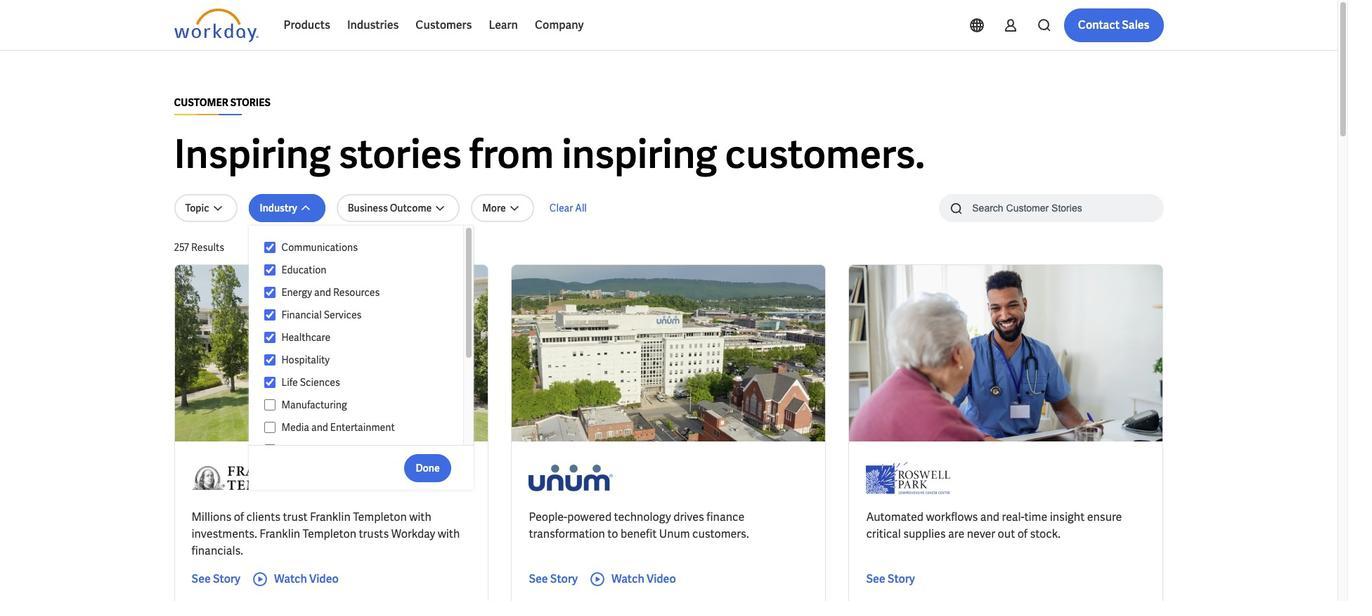 Task type: vqa. For each thing, say whether or not it's contained in the screenshot.
the rightmost video
yes



Task type: locate. For each thing, give the bounding box(es) containing it.
2 see story link from the left
[[529, 571, 578, 588]]

healthcare
[[282, 331, 331, 344]]

3 story from the left
[[888, 572, 916, 587]]

0 vertical spatial customers.
[[725, 129, 926, 180]]

0 horizontal spatial watch video link
[[252, 571, 339, 588]]

2 vertical spatial and
[[981, 510, 1000, 525]]

with right workday
[[438, 527, 460, 542]]

1 see story link from the left
[[192, 571, 241, 588]]

0 horizontal spatial watch video
[[274, 572, 339, 587]]

watch
[[274, 572, 307, 587], [612, 572, 645, 587]]

technology
[[614, 510, 671, 525]]

franklin
[[310, 510, 351, 525], [260, 527, 300, 542]]

watch video for franklin
[[274, 572, 339, 587]]

watch video down millions of clients trust franklin templeton with investments. franklin templeton trusts workday with financials.
[[274, 572, 339, 587]]

templeton up 'trusts'
[[353, 510, 407, 525]]

watch video link down benefit
[[589, 571, 676, 588]]

see story link down transformation
[[529, 571, 578, 588]]

0 horizontal spatial of
[[234, 510, 244, 525]]

0 horizontal spatial see story link
[[192, 571, 241, 588]]

None checkbox
[[264, 241, 276, 254], [264, 264, 276, 276], [264, 286, 276, 299], [264, 309, 276, 321], [264, 444, 276, 456], [264, 241, 276, 254], [264, 264, 276, 276], [264, 286, 276, 299], [264, 309, 276, 321], [264, 444, 276, 456]]

and
[[314, 286, 331, 299], [312, 421, 328, 434], [981, 510, 1000, 525]]

outcome
[[390, 202, 432, 215]]

entertainment
[[330, 421, 395, 434]]

see story down financials.
[[192, 572, 241, 587]]

2 watch from the left
[[612, 572, 645, 587]]

see down financials.
[[192, 572, 211, 587]]

watch for franklin
[[274, 572, 307, 587]]

products
[[284, 18, 330, 32]]

0 vertical spatial of
[[234, 510, 244, 525]]

0 horizontal spatial see story
[[192, 572, 241, 587]]

of up investments.
[[234, 510, 244, 525]]

story
[[213, 572, 241, 587], [551, 572, 578, 587], [888, 572, 916, 587]]

0 horizontal spatial watch
[[274, 572, 307, 587]]

life sciences link
[[276, 374, 450, 391]]

Search Customer Stories text field
[[964, 196, 1137, 220]]

1 horizontal spatial of
[[1018, 527, 1028, 542]]

contact
[[1079, 18, 1120, 32]]

watch video link for franklin
[[252, 571, 339, 588]]

1 watch video link from the left
[[252, 571, 339, 588]]

1 vertical spatial of
[[1018, 527, 1028, 542]]

0 vertical spatial franklin
[[310, 510, 351, 525]]

2 horizontal spatial see story link
[[867, 571, 916, 588]]

see story
[[192, 572, 241, 587], [529, 572, 578, 587], [867, 572, 916, 587]]

templeton down trust
[[303, 527, 357, 542]]

clients
[[247, 510, 281, 525]]

watch for unum
[[612, 572, 645, 587]]

sales
[[1123, 18, 1150, 32]]

financials.
[[192, 544, 243, 558]]

healthcare link
[[276, 329, 450, 346]]

1 horizontal spatial watch video link
[[589, 571, 676, 588]]

watch video link down millions of clients trust franklin templeton with investments. franklin templeton trusts workday with financials.
[[252, 571, 339, 588]]

see story link down financials.
[[192, 571, 241, 588]]

watch video link
[[252, 571, 339, 588], [589, 571, 676, 588]]

of inside automated workflows and real-time insight ensure critical supplies are never out of stock.
[[1018, 527, 1028, 542]]

media
[[282, 421, 309, 434]]

2 watch video link from the left
[[589, 571, 676, 588]]

see story link
[[192, 571, 241, 588], [529, 571, 578, 588], [867, 571, 916, 588]]

and up the never
[[981, 510, 1000, 525]]

energy and resources
[[282, 286, 380, 299]]

2 video from the left
[[647, 572, 676, 587]]

customers
[[416, 18, 472, 32]]

1 see story from the left
[[192, 572, 241, 587]]

business
[[348, 202, 388, 215]]

to
[[608, 527, 619, 542]]

video down millions of clients trust franklin templeton with investments. franklin templeton trusts workday with financials.
[[309, 572, 339, 587]]

1 horizontal spatial story
[[551, 572, 578, 587]]

story down critical
[[888, 572, 916, 587]]

257
[[174, 241, 189, 254]]

2 horizontal spatial story
[[888, 572, 916, 587]]

see story link down critical
[[867, 571, 916, 588]]

with up workday
[[409, 510, 432, 525]]

franklin down trust
[[260, 527, 300, 542]]

energy and resources link
[[276, 284, 450, 301]]

2 horizontal spatial see story
[[867, 572, 916, 587]]

industries
[[347, 18, 399, 32]]

1 horizontal spatial see
[[529, 572, 548, 587]]

manufacturing
[[282, 399, 347, 411]]

watch down benefit
[[612, 572, 645, 587]]

customers.
[[725, 129, 926, 180], [693, 527, 749, 542]]

None checkbox
[[264, 331, 276, 344], [264, 354, 276, 366], [264, 376, 276, 389], [264, 399, 276, 411], [264, 421, 276, 434], [264, 331, 276, 344], [264, 354, 276, 366], [264, 376, 276, 389], [264, 399, 276, 411], [264, 421, 276, 434]]

see down critical
[[867, 572, 886, 587]]

watch video
[[274, 572, 339, 587], [612, 572, 676, 587]]

clear all button
[[546, 194, 591, 222]]

2 see from the left
[[529, 572, 548, 587]]

watch video link for unum
[[589, 571, 676, 588]]

0 horizontal spatial story
[[213, 572, 241, 587]]

templeton
[[353, 510, 407, 525], [303, 527, 357, 542]]

life sciences
[[282, 376, 340, 389]]

1 vertical spatial with
[[438, 527, 460, 542]]

powered
[[568, 510, 612, 525]]

trust
[[283, 510, 308, 525]]

1 horizontal spatial video
[[647, 572, 676, 587]]

with
[[409, 510, 432, 525], [438, 527, 460, 542]]

1 watch video from the left
[[274, 572, 339, 587]]

1 watch from the left
[[274, 572, 307, 587]]

1 story from the left
[[213, 572, 241, 587]]

see
[[192, 572, 211, 587], [529, 572, 548, 587], [867, 572, 886, 587]]

2 see story from the left
[[529, 572, 578, 587]]

1 vertical spatial and
[[312, 421, 328, 434]]

1 horizontal spatial watch video
[[612, 572, 676, 587]]

hospitality
[[282, 354, 330, 366]]

watch video down benefit
[[612, 572, 676, 587]]

2 horizontal spatial see
[[867, 572, 886, 587]]

topic
[[185, 202, 209, 215]]

video for unum
[[647, 572, 676, 587]]

video
[[309, 572, 339, 587], [647, 572, 676, 587]]

finance
[[707, 510, 745, 525]]

learn
[[489, 18, 518, 32]]

0 horizontal spatial with
[[409, 510, 432, 525]]

1 vertical spatial customers.
[[693, 527, 749, 542]]

out
[[998, 527, 1016, 542]]

never
[[968, 527, 996, 542]]

see down transformation
[[529, 572, 548, 587]]

0 vertical spatial and
[[314, 286, 331, 299]]

customers. inside people-powered technology drives finance transformation to benefit unum customers.
[[693, 527, 749, 542]]

and up "financial services"
[[314, 286, 331, 299]]

257 results
[[174, 241, 224, 254]]

real-
[[1003, 510, 1025, 525]]

communications link
[[276, 239, 450, 256]]

story down transformation
[[551, 572, 578, 587]]

benefit
[[621, 527, 657, 542]]

of right the "out"
[[1018, 527, 1028, 542]]

video down unum
[[647, 572, 676, 587]]

1 horizontal spatial see story
[[529, 572, 578, 587]]

see story for millions of clients trust franklin templeton with investments. franklin templeton trusts workday with financials.
[[192, 572, 241, 587]]

story down financials.
[[213, 572, 241, 587]]

1 vertical spatial franklin
[[260, 527, 300, 542]]

customer stories
[[174, 96, 271, 109]]

watch down millions of clients trust franklin templeton with investments. franklin templeton trusts workday with financials.
[[274, 572, 307, 587]]

and down manufacturing
[[312, 421, 328, 434]]

education link
[[276, 262, 450, 279]]

0 horizontal spatial see
[[192, 572, 211, 587]]

franklin right trust
[[310, 510, 351, 525]]

see story down transformation
[[529, 572, 578, 587]]

1 see from the left
[[192, 572, 211, 587]]

of
[[234, 510, 244, 525], [1018, 527, 1028, 542]]

resources
[[333, 286, 380, 299]]

financial
[[282, 309, 322, 321]]

0 horizontal spatial video
[[309, 572, 339, 587]]

1 horizontal spatial watch
[[612, 572, 645, 587]]

1 horizontal spatial see story link
[[529, 571, 578, 588]]

1 horizontal spatial franklin
[[310, 510, 351, 525]]

company
[[535, 18, 584, 32]]

2 watch video from the left
[[612, 572, 676, 587]]

see story down critical
[[867, 572, 916, 587]]

automated
[[867, 510, 924, 525]]

0 vertical spatial with
[[409, 510, 432, 525]]

1 video from the left
[[309, 572, 339, 587]]

2 story from the left
[[551, 572, 578, 587]]

1 vertical spatial templeton
[[303, 527, 357, 542]]



Task type: describe. For each thing, give the bounding box(es) containing it.
results
[[191, 241, 224, 254]]

see for people-powered technology drives finance transformation to benefit unum customers.
[[529, 572, 548, 587]]

transformation
[[529, 527, 605, 542]]

business outcome button
[[337, 194, 460, 222]]

manufacturing link
[[276, 397, 450, 414]]

business outcome
[[348, 202, 432, 215]]

supplies
[[904, 527, 946, 542]]

trusts
[[359, 527, 389, 542]]

1 horizontal spatial with
[[438, 527, 460, 542]]

video for franklin
[[309, 572, 339, 587]]

see story link for millions of clients trust franklin templeton with investments. franklin templeton trusts workday with financials.
[[192, 571, 241, 588]]

customer
[[174, 96, 228, 109]]

0 vertical spatial templeton
[[353, 510, 407, 525]]

workflows
[[927, 510, 979, 525]]

stories
[[230, 96, 271, 109]]

story for people-powered technology drives finance transformation to benefit unum customers.
[[551, 572, 578, 587]]

contact sales
[[1079, 18, 1150, 32]]

story for millions of clients trust franklin templeton with investments. franklin templeton trusts workday with financials.
[[213, 572, 241, 587]]

drives
[[674, 510, 705, 525]]

industry
[[260, 202, 297, 215]]

hospitality link
[[276, 352, 450, 369]]

3 see from the left
[[867, 572, 886, 587]]

workday
[[392, 527, 436, 542]]

franklin templeton companies, llc image
[[192, 459, 315, 498]]

people-powered technology drives finance transformation to benefit unum customers.
[[529, 510, 749, 542]]

3 see story from the left
[[867, 572, 916, 587]]

life
[[282, 376, 298, 389]]

stock.
[[1031, 527, 1061, 542]]

time
[[1025, 510, 1048, 525]]

watch video for unum
[[612, 572, 676, 587]]

contact sales link
[[1065, 8, 1164, 42]]

inspiring
[[174, 129, 331, 180]]

more button
[[471, 194, 534, 222]]

3 see story link from the left
[[867, 571, 916, 588]]

millions
[[192, 510, 232, 525]]

see for millions of clients trust franklin templeton with investments. franklin templeton trusts workday with financials.
[[192, 572, 211, 587]]

industry button
[[249, 194, 325, 222]]

insight
[[1051, 510, 1085, 525]]

0 horizontal spatial franklin
[[260, 527, 300, 542]]

financial services
[[282, 309, 362, 321]]

investments.
[[192, 527, 257, 542]]

customers button
[[407, 8, 481, 42]]

from
[[470, 129, 554, 180]]

clear
[[550, 202, 573, 215]]

education
[[282, 264, 327, 276]]

automated workflows and real-time insight ensure critical supplies are never out of stock.
[[867, 510, 1123, 542]]

are
[[949, 527, 965, 542]]

clear all
[[550, 202, 587, 215]]

see story for people-powered technology drives finance transformation to benefit unum customers.
[[529, 572, 578, 587]]

unum
[[660, 527, 690, 542]]

stories
[[339, 129, 462, 180]]

learn button
[[481, 8, 527, 42]]

of inside millions of clients trust franklin templeton with investments. franklin templeton trusts workday with financials.
[[234, 510, 244, 525]]

inspiring stories from inspiring customers.
[[174, 129, 926, 180]]

media and entertainment
[[282, 421, 395, 434]]

see story link for people-powered technology drives finance transformation to benefit unum customers.
[[529, 571, 578, 588]]

financial services link
[[276, 307, 450, 324]]

services
[[324, 309, 362, 321]]

ensure
[[1088, 510, 1123, 525]]

nonprofit
[[282, 444, 325, 456]]

sciences
[[300, 376, 340, 389]]

and inside automated workflows and real-time insight ensure critical supplies are never out of stock.
[[981, 510, 1000, 525]]

energy
[[282, 286, 312, 299]]

topic button
[[174, 194, 237, 222]]

go to the homepage image
[[174, 8, 258, 42]]

people-
[[529, 510, 568, 525]]

critical
[[867, 527, 901, 542]]

done
[[416, 462, 440, 474]]

millions of clients trust franklin templeton with investments. franklin templeton trusts workday with financials.
[[192, 510, 460, 558]]

company button
[[527, 8, 593, 42]]

communications
[[282, 241, 358, 254]]

done button
[[405, 454, 451, 482]]

products button
[[275, 8, 339, 42]]

nonprofit link
[[276, 442, 450, 459]]

media and entertainment link
[[276, 419, 450, 436]]

and for resources
[[314, 286, 331, 299]]

and for entertainment
[[312, 421, 328, 434]]

all
[[575, 202, 587, 215]]

more
[[483, 202, 506, 215]]

industries button
[[339, 8, 407, 42]]

roswell park comprehensive cancer center (roswell park cancer institute) image
[[867, 459, 951, 498]]

unum image
[[529, 459, 614, 498]]

inspiring
[[562, 129, 718, 180]]



